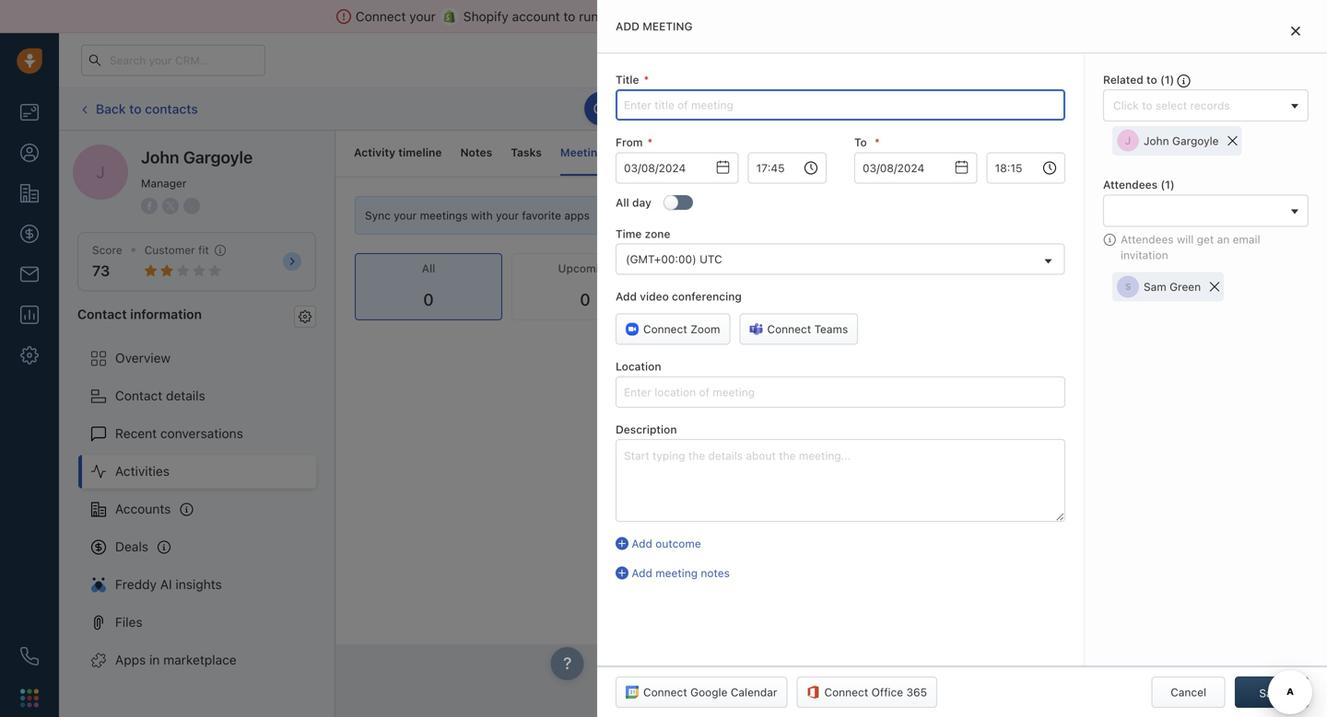 Task type: describe. For each thing, give the bounding box(es) containing it.
files
[[115, 615, 142, 630]]

tab panel containing add meeting
[[597, 0, 1327, 718]]

virtual
[[709, 514, 746, 529]]

add video conferencing
[[616, 290, 742, 303]]

0 horizontal spatial john gargoyle
[[141, 147, 253, 167]]

favorite
[[522, 209, 561, 222]]

sam
[[1144, 281, 1167, 294]]

phone image
[[20, 648, 39, 666]]

your
[[833, 54, 856, 66]]

1 horizontal spatial meetings
[[836, 514, 891, 529]]

deals
[[115, 540, 148, 555]]

ends
[[880, 54, 904, 66]]

account
[[512, 9, 560, 24]]

attendees for attendees ( 1 )
[[1103, 178, 1158, 191]]

email
[[635, 103, 663, 116]]

j
[[1125, 134, 1131, 147]]

back to contacts link
[[77, 95, 199, 124]]

attendees will get an email invitation
[[1121, 233, 1260, 262]]

0 vertical spatial from
[[808, 9, 836, 24]]

person
[[792, 514, 833, 529]]

1 horizontal spatial the
[[957, 514, 976, 529]]

all for all
[[422, 262, 435, 275]]

connect zoom
[[643, 323, 720, 336]]

(gmt+00:00) utc link
[[617, 245, 1064, 274]]

dialog containing add meeting
[[597, 0, 1327, 718]]

attendees for attendees will get an email invitation
[[1121, 233, 1174, 246]]

days
[[932, 54, 954, 66]]

day
[[632, 196, 651, 209]]

0 horizontal spatial in
[[149, 653, 160, 668]]

zoom inside zoom button
[[628, 209, 658, 222]]

add for add video conferencing
[[616, 290, 637, 303]]

connect teams
[[767, 323, 848, 336]]

73
[[92, 262, 110, 280]]

1 ( from the top
[[1160, 73, 1165, 86]]

activity timeline
[[354, 146, 442, 159]]

0 for all
[[423, 290, 434, 310]]

completed
[[713, 262, 771, 275]]

add meeting notes
[[632, 567, 730, 580]]

marketing
[[669, 9, 729, 24]]

send email image
[[1155, 55, 1168, 67]]

connect google calendar button
[[616, 677, 788, 709]]

conversations
[[160, 426, 243, 442]]

-- text field for from
[[616, 152, 739, 184]]

connect your
[[356, 9, 436, 24]]

close image
[[1291, 26, 1300, 36]]

shopify
[[463, 9, 509, 24]]

freddy ai insights
[[115, 577, 222, 593]]

calendar
[[731, 687, 777, 700]]

Start typing the details about the meeting... text field
[[616, 440, 1065, 523]]

will
[[1177, 233, 1194, 246]]

sales
[[751, 146, 780, 159]]

to inside dialog
[[1147, 73, 1157, 86]]

2 ) from the top
[[1170, 178, 1175, 191]]

insights
[[176, 577, 222, 593]]

back
[[96, 101, 126, 116]]

connect office 365 button
[[797, 677, 937, 709]]

google
[[690, 687, 728, 700]]

custom
[[708, 146, 748, 159]]

schedule
[[651, 514, 706, 529]]

connect google calendar
[[643, 687, 777, 700]]

meeting for add meeting
[[643, 20, 693, 33]]

to left run
[[564, 9, 575, 24]]

call
[[710, 103, 729, 116]]

0 vertical spatial 1
[[1205, 48, 1211, 59]]

contact information
[[77, 307, 202, 322]]

with
[[471, 209, 493, 222]]

add outcome
[[632, 538, 701, 551]]

office
[[872, 687, 903, 700]]

(gmt+00:00) utc
[[626, 253, 722, 266]]

connect zoom button
[[616, 314, 730, 345]]

connect for connect apps
[[1096, 263, 1140, 276]]

meetings
[[560, 146, 611, 159]]

mng settings image
[[299, 310, 312, 323]]

0 vertical spatial and
[[732, 9, 754, 24]]

an
[[1217, 233, 1230, 246]]

explore plans link
[[979, 49, 1071, 71]]

title
[[616, 73, 639, 86]]

cancel
[[1171, 687, 1206, 700]]

details
[[166, 389, 205, 404]]

marketplace
[[163, 653, 237, 668]]

score
[[92, 244, 122, 257]]

2 ( from the top
[[1161, 178, 1165, 191]]

1 horizontal spatial from
[[926, 514, 954, 529]]

0 horizontal spatial gargoyle
[[183, 147, 253, 167]]

upcoming
[[558, 262, 612, 275]]

get
[[1197, 233, 1214, 246]]

location
[[616, 361, 661, 373]]

add for add meeting
[[616, 20, 640, 33]]

contact details
[[115, 389, 205, 404]]

recent
[[115, 426, 157, 442]]

activity
[[354, 146, 395, 159]]

plans
[[1032, 53, 1061, 66]]

tasks
[[511, 146, 542, 159]]

customer
[[144, 244, 195, 257]]

create custom sales activity
[[669, 146, 823, 159]]

utc
[[700, 253, 722, 266]]

teams
[[814, 323, 848, 336]]

back to contacts
[[96, 101, 198, 116]]

refresh.
[[752, 102, 792, 115]]



Task type: vqa. For each thing, say whether or not it's contained in the screenshot.
Search fields text field
no



Task type: locate. For each thing, give the bounding box(es) containing it.
add deal
[[1180, 103, 1226, 116]]

john right j
[[1144, 135, 1169, 148]]

(gmt+00:00)
[[626, 253, 696, 266]]

zoom inside "connect zoom" button
[[690, 323, 720, 336]]

manager
[[141, 177, 187, 190]]

connect inside 'button'
[[767, 323, 811, 336]]

all left the day
[[616, 196, 629, 209]]

all
[[616, 196, 629, 209], [422, 262, 435, 275]]

save
[[1259, 688, 1284, 700]]

meeting inside add meeting notes link
[[655, 567, 698, 580]]

1 vertical spatial 1
[[1165, 73, 1170, 86]]

1 link
[[1186, 45, 1217, 76]]

1 horizontal spatial crm.
[[980, 514, 1012, 529]]

in-
[[775, 514, 792, 529]]

add left outcome at bottom
[[632, 538, 652, 551]]

0 horizontal spatial john
[[141, 147, 179, 167]]

0 vertical spatial meeting
[[643, 20, 693, 33]]

zoom down the day
[[628, 209, 658, 222]]

None text field
[[748, 152, 827, 184]]

sales activities
[[1038, 103, 1115, 116]]

Click to select records search field
[[1109, 96, 1285, 115]]

sales
[[1038, 103, 1066, 116]]

freshworks switcher image
[[20, 690, 39, 708]]

73 button
[[92, 262, 110, 280]]

create
[[669, 146, 705, 159]]

1 horizontal spatial john gargoyle
[[1144, 135, 1219, 148]]

deal
[[1204, 103, 1226, 116]]

0 vertical spatial (
[[1160, 73, 1165, 86]]

0 vertical spatial all
[[616, 196, 629, 209]]

1 horizontal spatial in
[[906, 54, 915, 66]]

1 vertical spatial from
[[926, 514, 954, 529]]

1 horizontal spatial john
[[1144, 135, 1169, 148]]

1
[[1205, 48, 1211, 59], [1165, 73, 1170, 86], [1165, 178, 1170, 191]]

phone element
[[11, 639, 48, 676]]

all inside dialog
[[616, 196, 629, 209]]

0 horizontal spatial meetings
[[420, 209, 468, 222]]

updates available. click to refresh. link
[[584, 92, 802, 126]]

crm. right the right
[[980, 514, 1012, 529]]

1 0 from the left
[[423, 290, 434, 310]]

to right click on the top right of page
[[739, 102, 749, 115]]

Location text field
[[616, 377, 1065, 408]]

outcome
[[655, 538, 701, 551]]

1 vertical spatial (
[[1161, 178, 1165, 191]]

email
[[1233, 233, 1260, 246]]

invitation
[[1121, 249, 1168, 262]]

) left 1 link
[[1170, 73, 1174, 86]]

explore plans
[[989, 53, 1061, 66]]

updates
[[611, 102, 655, 115]]

0 vertical spatial in
[[906, 54, 915, 66]]

1 horizontal spatial all
[[616, 196, 629, 209]]

1 right send email image
[[1205, 48, 1211, 59]]

( down send email image
[[1160, 73, 1165, 86]]

1 -- text field from the left
[[616, 152, 739, 184]]

contact for contact details
[[115, 389, 162, 404]]

john inside "tab panel"
[[1144, 135, 1169, 148]]

john up the manager on the left of the page
[[141, 147, 179, 167]]

1 vertical spatial meetings
[[836, 514, 891, 529]]

activities
[[1069, 103, 1115, 116]]

0 horizontal spatial zoom
[[628, 209, 658, 222]]

2 vertical spatial 1
[[1165, 178, 1170, 191]]

apps
[[115, 653, 146, 668]]

0 horizontal spatial 0
[[423, 290, 434, 310]]

attendees inside attendees will get an email invitation
[[1121, 233, 1174, 246]]

to
[[854, 136, 867, 149]]

0 horizontal spatial apps
[[564, 209, 590, 222]]

add down add outcome
[[632, 567, 652, 580]]

sam green
[[1144, 281, 1201, 294]]

0 horizontal spatial from
[[808, 9, 836, 24]]

1 vertical spatial apps
[[1144, 263, 1169, 276]]

apps right favorite
[[564, 209, 590, 222]]

and
[[732, 9, 754, 24], [750, 514, 772, 529]]

0 for upcoming
[[580, 290, 590, 310]]

0 vertical spatial attendees
[[1103, 178, 1158, 191]]

1 vertical spatial in
[[149, 653, 160, 668]]

0 vertical spatial contact
[[77, 307, 127, 322]]

the up your
[[839, 9, 858, 24]]

add outcome link
[[616, 536, 1065, 552]]

from
[[616, 136, 643, 149]]

zoom down conferencing
[[690, 323, 720, 336]]

Title text field
[[616, 90, 1065, 121]]

your right "sync"
[[394, 209, 417, 222]]

meetings up 'add outcome' link
[[836, 514, 891, 529]]

related to ( 1 )
[[1103, 73, 1177, 86]]

connect for connect your
[[356, 9, 406, 24]]

zone
[[645, 228, 670, 240]]

connect teams button
[[740, 314, 858, 345]]

0 for completed
[[737, 290, 747, 310]]

to right back
[[129, 101, 142, 116]]

in
[[906, 54, 915, 66], [149, 653, 160, 668]]

1 ) from the top
[[1170, 73, 1174, 86]]

0 vertical spatial the
[[839, 9, 858, 24]]

john gargoyle up the manager on the left of the page
[[141, 147, 253, 167]]

apps in marketplace
[[115, 653, 237, 668]]

email button
[[607, 94, 673, 125]]

from right support
[[808, 9, 836, 24]]

2 0 from the left
[[580, 290, 590, 310]]

all down the sync your meetings with your favorite apps
[[422, 262, 435, 275]]

your right with
[[496, 209, 519, 222]]

add for add meeting notes
[[632, 567, 652, 580]]

fit
[[198, 244, 209, 257]]

0 horizontal spatial the
[[839, 9, 858, 24]]

support
[[758, 9, 804, 24]]

the right the right
[[957, 514, 976, 529]]

from
[[808, 9, 836, 24], [926, 514, 954, 529]]

all day
[[616, 196, 651, 209]]

None text field
[[987, 152, 1065, 184]]

notes
[[460, 146, 492, 159]]

contact for contact information
[[77, 307, 127, 322]]

1 horizontal spatial apps
[[1144, 263, 1169, 276]]

sync
[[365, 209, 391, 222]]

zoom
[[628, 209, 658, 222], [690, 323, 720, 336]]

1 horizontal spatial -- text field
[[854, 152, 977, 184]]

0
[[423, 290, 434, 310], [580, 290, 590, 310], [737, 290, 747, 310]]

tab panel
[[597, 0, 1327, 718]]

green
[[1170, 281, 1201, 294]]

1 down send email image
[[1165, 73, 1170, 86]]

( up attendees will get an email invitation
[[1161, 178, 1165, 191]]

2 -- text field from the left
[[854, 152, 977, 184]]

time zone
[[616, 228, 670, 240]]

connect
[[356, 9, 406, 24], [1096, 263, 1140, 276], [643, 323, 687, 336], [767, 323, 811, 336], [643, 687, 687, 700], [824, 687, 868, 700]]

0 horizontal spatial -- text field
[[616, 152, 739, 184]]

-- text field down the to
[[854, 152, 977, 184]]

related
[[1103, 73, 1144, 86]]

trial
[[859, 54, 877, 66]]

dialog
[[597, 0, 1327, 718]]

contact up recent
[[115, 389, 162, 404]]

-- text field for to
[[854, 152, 977, 184]]

meetings left with
[[420, 209, 468, 222]]

add deal button
[[1152, 94, 1235, 125]]

add for add outcome
[[632, 538, 652, 551]]

overview
[[115, 351, 171, 366]]

recent conversations
[[115, 426, 243, 442]]

apps up sam
[[1144, 263, 1169, 276]]

1 vertical spatial attendees
[[1121, 233, 1174, 246]]

and left in-
[[750, 514, 772, 529]]

customer fit
[[144, 244, 209, 257]]

gargoyle down add deal button
[[1172, 135, 1219, 148]]

0 vertical spatial apps
[[564, 209, 590, 222]]

1 vertical spatial crm.
[[980, 514, 1012, 529]]

john gargoyle inside dialog
[[1144, 135, 1219, 148]]

add left video
[[616, 290, 637, 303]]

meeting for add meeting notes
[[655, 567, 698, 580]]

-- text field
[[616, 152, 739, 184], [854, 152, 977, 184]]

create custom sales activity link
[[648, 146, 823, 159]]

sync your meetings with your favorite apps
[[365, 209, 590, 222]]

crm. up trial
[[862, 9, 894, 24]]

add
[[616, 20, 640, 33], [1180, 103, 1201, 116], [616, 290, 637, 303], [632, 538, 652, 551], [632, 567, 652, 580]]

Search your CRM... text field
[[81, 45, 265, 76]]

gargoyle up the manager on the left of the page
[[183, 147, 253, 167]]

your
[[409, 9, 436, 24], [602, 9, 628, 24], [394, 209, 417, 222], [496, 209, 519, 222]]

accounts
[[115, 502, 171, 517]]

click
[[710, 102, 735, 115]]

right
[[895, 514, 922, 529]]

in left 21
[[906, 54, 915, 66]]

to down send email image
[[1147, 73, 1157, 86]]

attendees down j
[[1103, 178, 1158, 191]]

save button
[[1235, 677, 1309, 709]]

add inside button
[[1180, 103, 1201, 116]]

sales activities button
[[1010, 94, 1152, 125], [1010, 94, 1143, 125]]

attendees up invitation
[[1121, 233, 1174, 246]]

your left 'shopify'
[[409, 9, 436, 24]]

1 vertical spatial the
[[957, 514, 976, 529]]

meetings
[[420, 209, 468, 222], [836, 514, 891, 529]]

conferencing
[[672, 290, 742, 303]]

score 73
[[92, 244, 122, 280]]

1 vertical spatial and
[[750, 514, 772, 529]]

video
[[640, 290, 669, 303]]

1 vertical spatial contact
[[115, 389, 162, 404]]

ai
[[160, 577, 172, 593]]

your trial ends in 21 days
[[833, 54, 954, 66]]

1 up attendees will get an email invitation
[[1165, 178, 1170, 191]]

365
[[906, 687, 927, 700]]

contact
[[77, 307, 127, 322], [115, 389, 162, 404]]

0 vertical spatial crm.
[[862, 9, 894, 24]]

-- text field up the day
[[616, 152, 739, 184]]

3 0 from the left
[[737, 290, 747, 310]]

connect for connect teams
[[767, 323, 811, 336]]

2 horizontal spatial 0
[[737, 290, 747, 310]]

0 vertical spatial meetings
[[420, 209, 468, 222]]

0 horizontal spatial crm.
[[862, 9, 894, 24]]

connect for connect google calendar
[[643, 687, 687, 700]]

add right run
[[616, 20, 640, 33]]

connect for connect office 365
[[824, 687, 868, 700]]

contact down 73
[[77, 307, 127, 322]]

1 vertical spatial )
[[1170, 178, 1175, 191]]

all for all day
[[616, 196, 629, 209]]

from right the right
[[926, 514, 954, 529]]

connect for connect zoom
[[643, 323, 687, 336]]

1 vertical spatial zoom
[[690, 323, 720, 336]]

time
[[616, 228, 642, 240]]

1 vertical spatial all
[[422, 262, 435, 275]]

gargoyle inside "tab panel"
[[1172, 135, 1219, 148]]

0 vertical spatial zoom
[[628, 209, 658, 222]]

in right 'apps' in the bottom of the page
[[149, 653, 160, 668]]

and left support
[[732, 9, 754, 24]]

timeline
[[398, 146, 442, 159]]

add left deal
[[1180, 103, 1201, 116]]

run
[[579, 9, 598, 24]]

1 horizontal spatial zoom
[[690, 323, 720, 336]]

0 vertical spatial )
[[1170, 73, 1174, 86]]

) up attendees will get an email invitation
[[1170, 178, 1175, 191]]

1 horizontal spatial gargoyle
[[1172, 135, 1219, 148]]

connect apps
[[1096, 263, 1169, 276]]

john gargoyle down add deal button
[[1144, 135, 1219, 148]]

1 horizontal spatial 0
[[580, 290, 590, 310]]

1 vertical spatial meeting
[[655, 567, 698, 580]]

add for add deal
[[1180, 103, 1201, 116]]

0 horizontal spatial all
[[422, 262, 435, 275]]

your right run
[[602, 9, 628, 24]]

call button
[[682, 94, 739, 125]]



